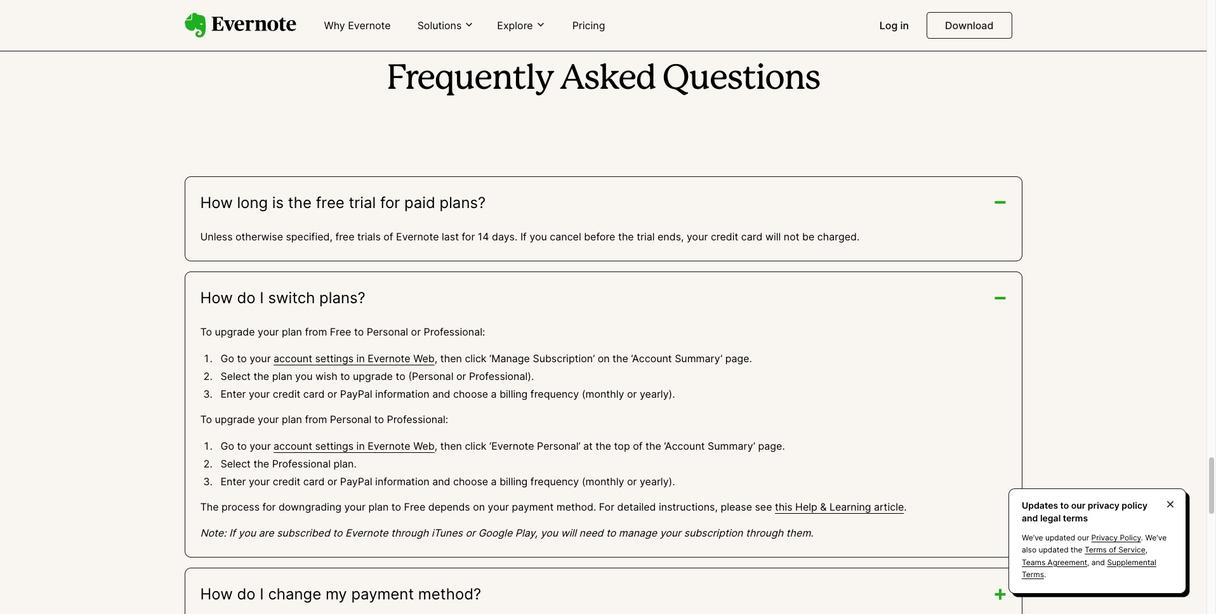 Task type: vqa. For each thing, say whether or not it's contained in the screenshot.
the left Terms
yes



Task type: describe. For each thing, give the bounding box(es) containing it.
'account inside go to your account settings in evernote web , then click 'manage subscription' on the 'account summary' page. select the plan you wish to upgrade to (personal or professional). enter your credit card or paypal information and choose a billing frequency (monthly or yearly).
[[631, 352, 672, 365]]

summary' inside go to your account settings in evernote web , then click 'manage subscription' on the 'account summary' page. select the plan you wish to upgrade to (personal or professional). enter your credit card or paypal information and choose a billing frequency (monthly or yearly).
[[675, 352, 722, 365]]

our for privacy
[[1071, 500, 1086, 511]]

enter inside go to your account settings in evernote web , then click 'manage subscription' on the 'account summary' page. select the plan you wish to upgrade to (personal or professional). enter your credit card or paypal information and choose a billing frequency (monthly or yearly).
[[221, 388, 246, 401]]

asked
[[560, 63, 656, 95]]

from for personal
[[305, 413, 327, 426]]

personal'
[[537, 440, 581, 452]]

1 through from the left
[[391, 527, 429, 540]]

see
[[755, 501, 772, 513]]

0 vertical spatial personal
[[367, 326, 408, 339]]

choose inside go to your account settings in evernote web , then click 'evernote personal' at the top of the 'account summary' page. select the professional plan. enter your credit card or paypal information and choose a billing frequency (monthly or yearly).
[[453, 475, 488, 488]]

manage
[[619, 527, 657, 540]]

updates to our privacy policy and legal terms
[[1022, 500, 1148, 523]]

ends,
[[658, 231, 684, 243]]

please
[[721, 501, 752, 513]]

supplemental terms link
[[1022, 558, 1157, 579]]

0 vertical spatial for
[[380, 193, 400, 212]]

explore button
[[493, 18, 550, 32]]

, inside go to your account settings in evernote web , then click 'evernote personal' at the top of the 'account summary' page. select the professional plan. enter your credit card or paypal information and choose a billing frequency (monthly or yearly).
[[435, 440, 438, 452]]

detailed
[[617, 501, 656, 513]]

itunes
[[431, 527, 463, 540]]

subscription'
[[533, 352, 595, 365]]

also
[[1022, 546, 1037, 555]]

agreement
[[1048, 558, 1087, 567]]

privacy
[[1092, 533, 1118, 543]]

or up (personal
[[411, 326, 421, 339]]

&
[[820, 501, 827, 513]]

cancel
[[550, 231, 581, 243]]

instructions,
[[659, 501, 718, 513]]

otherwise
[[236, 231, 283, 243]]

is
[[272, 193, 284, 212]]

or down wish
[[327, 388, 337, 401]]

or down plan. in the left of the page
[[327, 475, 337, 488]]

0 vertical spatial payment
[[512, 501, 554, 513]]

last
[[442, 231, 459, 243]]

be
[[802, 231, 815, 243]]

subscribed
[[277, 527, 330, 540]]

credit inside go to your account settings in evernote web , then click 'manage subscription' on the 'account summary' page. select the plan you wish to upgrade to (personal or professional). enter your credit card or paypal information and choose a billing frequency (monthly or yearly).
[[273, 388, 300, 401]]

and inside go to your account settings in evernote web , then click 'manage subscription' on the 'account summary' page. select the plan you wish to upgrade to (personal or professional). enter your credit card or paypal information and choose a billing frequency (monthly or yearly).
[[432, 388, 450, 401]]

then for , then click 'evernote personal' at the top of the 'account summary' page.
[[440, 440, 462, 452]]

teams
[[1022, 558, 1046, 567]]

select inside go to your account settings in evernote web , then click 'evernote personal' at the top of the 'account summary' page. select the professional plan. enter your credit card or paypal information and choose a billing frequency (monthly or yearly).
[[221, 457, 251, 470]]

why evernote link
[[316, 14, 398, 38]]

to inside go to your account settings in evernote web , then click 'evernote personal' at the top of the 'account summary' page. select the professional plan. enter your credit card or paypal information and choose a billing frequency (monthly or yearly).
[[237, 440, 247, 452]]

enter inside go to your account settings in evernote web , then click 'evernote personal' at the top of the 'account summary' page. select the professional plan. enter your credit card or paypal information and choose a billing frequency (monthly or yearly).
[[221, 475, 246, 488]]

note: if you are subscribed to evernote through itunes or google play, you will need to manage your subscription through them.
[[200, 527, 814, 540]]

evernote logo image
[[184, 13, 296, 38]]

0 horizontal spatial .
[[904, 501, 907, 513]]

'manage
[[489, 352, 530, 365]]

of inside go to your account settings in evernote web , then click 'evernote personal' at the top of the 'account summary' page. select the professional plan. enter your credit card or paypal information and choose a billing frequency (monthly or yearly).
[[633, 440, 643, 452]]

web for , then click 'evernote personal' at the top of the 'account summary' page.
[[413, 440, 435, 452]]

method.
[[557, 501, 596, 513]]

i for change
[[260, 585, 264, 604]]

a inside go to your account settings in evernote web , then click 'evernote personal' at the top of the 'account summary' page. select the professional plan. enter your credit card or paypal information and choose a billing frequency (monthly or yearly).
[[491, 475, 497, 488]]

to for to upgrade your plan from free to personal or professional:
[[200, 326, 212, 339]]

select inside go to your account settings in evernote web , then click 'manage subscription' on the 'account summary' page. select the plan you wish to upgrade to (personal or professional). enter your credit card or paypal information and choose a billing frequency (monthly or yearly).
[[221, 370, 251, 383]]

log
[[880, 19, 898, 32]]

frequently asked questions
[[387, 63, 820, 95]]

information inside go to your account settings in evernote web , then click 'manage subscription' on the 'account summary' page. select the plan you wish to upgrade to (personal or professional). enter your credit card or paypal information and choose a billing frequency (monthly or yearly).
[[375, 388, 430, 401]]

how long is the free trial for paid plans?
[[200, 193, 486, 212]]

how do i change my payment method?
[[200, 585, 481, 604]]

updated inside . we've also updated the
[[1039, 546, 1069, 555]]

0 horizontal spatial for
[[262, 501, 276, 513]]

supplemental
[[1107, 558, 1157, 567]]

depends
[[428, 501, 470, 513]]

or up "detailed"
[[627, 475, 637, 488]]

charged.
[[817, 231, 860, 243]]

and inside terms of service , teams agreement , and
[[1092, 558, 1105, 567]]

are
[[259, 527, 274, 540]]

help
[[795, 501, 817, 513]]

how do i switch plans?
[[200, 289, 365, 307]]

log in
[[880, 19, 909, 32]]

choose inside go to your account settings in evernote web , then click 'manage subscription' on the 'account summary' page. select the plan you wish to upgrade to (personal or professional). enter your credit card or paypal information and choose a billing frequency (monthly or yearly).
[[453, 388, 488, 401]]

log in link
[[872, 14, 917, 38]]

learning
[[830, 501, 871, 513]]

page. inside go to your account settings in evernote web , then click 'manage subscription' on the 'account summary' page. select the plan you wish to upgrade to (personal or professional). enter your credit card or paypal information and choose a billing frequency (monthly or yearly).
[[725, 352, 752, 365]]

paypal inside go to your account settings in evernote web , then click 'evernote personal' at the top of the 'account summary' page. select the professional plan. enter your credit card or paypal information and choose a billing frequency (monthly or yearly).
[[340, 475, 372, 488]]

to inside updates to our privacy policy and legal terms
[[1060, 500, 1069, 511]]

solutions button
[[414, 18, 478, 32]]

0 horizontal spatial will
[[561, 527, 576, 540]]

plan inside go to your account settings in evernote web , then click 'manage subscription' on the 'account summary' page. select the plan you wish to upgrade to (personal or professional). enter your credit card or paypal information and choose a billing frequency (monthly or yearly).
[[272, 370, 292, 383]]

legal
[[1040, 513, 1061, 523]]

not
[[784, 231, 800, 243]]

the
[[200, 501, 219, 513]]

1 vertical spatial personal
[[330, 413, 371, 426]]

my
[[326, 585, 347, 604]]

paid
[[404, 193, 435, 212]]

1 vertical spatial for
[[462, 231, 475, 243]]

explore
[[497, 19, 533, 32]]

0 vertical spatial free
[[316, 193, 345, 212]]

in for , then click 'evernote personal' at the top of the 'account summary' page.
[[356, 440, 365, 452]]

process
[[222, 501, 260, 513]]

frequently
[[387, 63, 553, 95]]

0 horizontal spatial plans?
[[319, 289, 365, 307]]

you left are
[[238, 527, 256, 540]]

0 horizontal spatial if
[[229, 527, 236, 540]]

terms of service , teams agreement , and
[[1022, 546, 1148, 567]]

need
[[579, 527, 603, 540]]

terms
[[1063, 513, 1088, 523]]

terms of service link
[[1085, 546, 1146, 555]]

google
[[478, 527, 512, 540]]

1 vertical spatial professional:
[[387, 413, 448, 426]]

plan.
[[334, 457, 357, 470]]

click for 'evernote
[[465, 440, 487, 452]]

. for . we've also updated the
[[1141, 533, 1143, 543]]

'evernote
[[489, 440, 534, 452]]

summary' inside go to your account settings in evernote web , then click 'evernote personal' at the top of the 'account summary' page. select the professional plan. enter your credit card or paypal information and choose a billing frequency (monthly or yearly).
[[708, 440, 755, 452]]

unless
[[200, 231, 233, 243]]

credit inside go to your account settings in evernote web , then click 'evernote personal' at the top of the 'account summary' page. select the professional plan. enter your credit card or paypal information and choose a billing frequency (monthly or yearly).
[[273, 475, 300, 488]]

the process for downgrading your plan to free depends on your payment method. for detailed instructions, please see this help & learning article .
[[200, 501, 907, 513]]

or right itunes
[[466, 527, 475, 540]]

1 vertical spatial payment
[[351, 585, 414, 604]]

go to your account settings in evernote web , then click 'evernote personal' at the top of the 'account summary' page. select the professional plan. enter your credit card or paypal information and choose a billing frequency (monthly or yearly).
[[221, 440, 785, 488]]

0 vertical spatial card
[[741, 231, 763, 243]]

1 horizontal spatial plans?
[[440, 193, 486, 212]]

why evernote
[[324, 19, 391, 32]]

1 horizontal spatial will
[[765, 231, 781, 243]]

(monthly inside go to your account settings in evernote web , then click 'manage subscription' on the 'account summary' page. select the plan you wish to upgrade to (personal or professional). enter your credit card or paypal information and choose a billing frequency (monthly or yearly).
[[582, 388, 624, 401]]

settings for professional
[[315, 440, 354, 452]]

or up top
[[627, 388, 637, 401]]

wish
[[315, 370, 337, 383]]

0 vertical spatial trial
[[349, 193, 376, 212]]

download link
[[927, 12, 1012, 39]]

1 vertical spatial on
[[473, 501, 485, 513]]

article
[[874, 501, 904, 513]]

supplemental terms
[[1022, 558, 1157, 579]]

how for how do i switch plans?
[[200, 289, 233, 307]]

for
[[599, 501, 615, 513]]

the inside . we've also updated the
[[1071, 546, 1083, 555]]

0 vertical spatial if
[[520, 231, 527, 243]]

. we've also updated the
[[1022, 533, 1167, 555]]

yearly). inside go to your account settings in evernote web , then click 'manage subscription' on the 'account summary' page. select the plan you wish to upgrade to (personal or professional). enter your credit card or paypal information and choose a billing frequency (monthly or yearly).
[[640, 388, 675, 401]]

card inside go to your account settings in evernote web , then click 'evernote personal' at the top of the 'account summary' page. select the professional plan. enter your credit card or paypal information and choose a billing frequency (monthly or yearly).
[[303, 475, 325, 488]]

teams agreement link
[[1022, 558, 1087, 567]]

them.
[[786, 527, 814, 540]]

(personal
[[408, 370, 454, 383]]

this
[[775, 501, 793, 513]]

we've inside . we've also updated the
[[1145, 533, 1167, 543]]

then for , then click 'manage subscription' on the 'account summary' page.
[[440, 352, 462, 365]]

why
[[324, 19, 345, 32]]

in for , then click 'manage subscription' on the 'account summary' page.
[[356, 352, 365, 365]]

i for switch
[[260, 289, 264, 307]]

solutions
[[417, 19, 462, 32]]

switch
[[268, 289, 315, 307]]

play,
[[515, 527, 538, 540]]

our for privacy
[[1078, 533, 1089, 543]]



Task type: locate. For each thing, give the bounding box(es) containing it.
do for change
[[237, 585, 256, 604]]

i left change
[[260, 585, 264, 604]]

on right subscription'
[[598, 352, 610, 365]]

upgrade for to upgrade your plan from free to personal or professional:
[[215, 326, 255, 339]]

change
[[268, 585, 321, 604]]

how down note:
[[200, 585, 233, 604]]

2 click from the top
[[465, 440, 487, 452]]

0 vertical spatial yearly).
[[640, 388, 675, 401]]

(monthly up for
[[582, 475, 624, 488]]

if
[[520, 231, 527, 243], [229, 527, 236, 540]]

2 through from the left
[[746, 527, 783, 540]]

1 frequency from the top
[[531, 388, 579, 401]]

top
[[614, 440, 630, 452]]

go for go to your account settings in evernote web , then click 'manage subscription' on the 'account summary' page. select the plan you wish to upgrade to (personal or professional). enter your credit card or paypal information and choose a billing frequency (monthly or yearly).
[[221, 352, 234, 365]]

2 horizontal spatial .
[[1141, 533, 1143, 543]]

of inside terms of service , teams agreement , and
[[1109, 546, 1116, 555]]

click inside go to your account settings in evernote web , then click 'evernote personal' at the top of the 'account summary' page. select the professional plan. enter your credit card or paypal information and choose a billing frequency (monthly or yearly).
[[465, 440, 487, 452]]

and down updates
[[1022, 513, 1038, 523]]

evernote inside go to your account settings in evernote web , then click 'manage subscription' on the 'account summary' page. select the plan you wish to upgrade to (personal or professional). enter your credit card or paypal information and choose a billing frequency (monthly or yearly).
[[368, 352, 410, 365]]

professional: up (personal
[[424, 326, 485, 339]]

1 information from the top
[[375, 388, 430, 401]]

policy
[[1122, 500, 1148, 511]]

do left switch
[[237, 289, 256, 307]]

to
[[200, 326, 212, 339], [200, 413, 212, 426]]

summary'
[[675, 352, 722, 365], [708, 440, 755, 452]]

settings up plan. in the left of the page
[[315, 440, 354, 452]]

1 web from the top
[[413, 352, 435, 365]]

0 horizontal spatial on
[[473, 501, 485, 513]]

updated down legal
[[1045, 533, 1075, 543]]

(monthly inside go to your account settings in evernote web , then click 'evernote personal' at the top of the 'account summary' page. select the professional plan. enter your credit card or paypal information and choose a billing frequency (monthly or yearly).
[[582, 475, 624, 488]]

0 vertical spatial 'account
[[631, 352, 672, 365]]

1 vertical spatial web
[[413, 440, 435, 452]]

0 vertical spatial page.
[[725, 352, 752, 365]]

1 vertical spatial choose
[[453, 475, 488, 488]]

evernote for play,
[[345, 527, 388, 540]]

do left change
[[237, 585, 256, 604]]

a down 'evernote
[[491, 475, 497, 488]]

account settings in evernote web link up plan. in the left of the page
[[274, 440, 435, 452]]

1 we've from the left
[[1022, 533, 1043, 543]]

1 yearly). from the top
[[640, 388, 675, 401]]

1 billing from the top
[[500, 388, 528, 401]]

paypal
[[340, 388, 372, 401], [340, 475, 372, 488]]

settings up wish
[[315, 352, 354, 365]]

from down switch
[[305, 326, 327, 339]]

0 vertical spatial to
[[200, 326, 212, 339]]

updated up the teams agreement link
[[1039, 546, 1069, 555]]

account up professional
[[274, 440, 312, 452]]

2 billing from the top
[[500, 475, 528, 488]]

2 how from the top
[[200, 289, 233, 307]]

specified,
[[286, 231, 333, 243]]

if right days.
[[520, 231, 527, 243]]

enter
[[221, 388, 246, 401], [221, 475, 246, 488]]

1 a from the top
[[491, 388, 497, 401]]

yearly). inside go to your account settings in evernote web , then click 'evernote personal' at the top of the 'account summary' page. select the professional plan. enter your credit card or paypal information and choose a billing frequency (monthly or yearly).
[[640, 475, 675, 488]]

frequency inside go to your account settings in evernote web , then click 'manage subscription' on the 'account summary' page. select the plan you wish to upgrade to (personal or professional). enter your credit card or paypal information and choose a billing frequency (monthly or yearly).
[[531, 388, 579, 401]]

'account
[[631, 352, 672, 365], [664, 440, 705, 452]]

for left paid
[[380, 193, 400, 212]]

0 vertical spatial .
[[904, 501, 907, 513]]

2 to from the top
[[200, 413, 212, 426]]

go for go to your account settings in evernote web , then click 'evernote personal' at the top of the 'account summary' page. select the professional plan. enter your credit card or paypal information and choose a billing frequency (monthly or yearly).
[[221, 440, 234, 452]]

web for , then click 'manage subscription' on the 'account summary' page.
[[413, 352, 435, 365]]

1 vertical spatial information
[[375, 475, 430, 488]]

free left depends
[[404, 501, 425, 513]]

then inside go to your account settings in evernote web , then click 'manage subscription' on the 'account summary' page. select the plan you wish to upgrade to (personal or professional). enter your credit card or paypal information and choose a billing frequency (monthly or yearly).
[[440, 352, 462, 365]]

0 vertical spatial will
[[765, 231, 781, 243]]

choose up depends
[[453, 475, 488, 488]]

2 web from the top
[[413, 440, 435, 452]]

1 vertical spatial our
[[1078, 533, 1089, 543]]

2 frequency from the top
[[531, 475, 579, 488]]

2 select from the top
[[221, 457, 251, 470]]

1 click from the top
[[465, 352, 487, 365]]

terms down privacy
[[1085, 546, 1107, 555]]

will
[[765, 231, 781, 243], [561, 527, 576, 540]]

to upgrade your plan from free to personal or professional:
[[200, 326, 485, 339]]

how for how long is the free trial for paid plans?
[[200, 193, 233, 212]]

, up supplemental at the right of page
[[1146, 546, 1148, 555]]

1 vertical spatial updated
[[1039, 546, 1069, 555]]

free left 'trials'
[[335, 231, 355, 243]]

. up service
[[1141, 533, 1143, 543]]

settings
[[315, 352, 354, 365], [315, 440, 354, 452]]

our inside updates to our privacy policy and legal terms
[[1071, 500, 1086, 511]]

paypal down plan. in the left of the page
[[340, 475, 372, 488]]

1 how from the top
[[200, 193, 233, 212]]

in inside go to your account settings in evernote web , then click 'evernote personal' at the top of the 'account summary' page. select the professional plan. enter your credit card or paypal information and choose a billing frequency (monthly or yearly).
[[356, 440, 365, 452]]

0 horizontal spatial terms
[[1022, 570, 1044, 579]]

1 vertical spatial account
[[274, 440, 312, 452]]

pricing link
[[565, 14, 613, 38]]

0 vertical spatial a
[[491, 388, 497, 401]]

1 vertical spatial enter
[[221, 475, 246, 488]]

through down see
[[746, 527, 783, 540]]

do for switch
[[237, 289, 256, 307]]

1 account settings in evernote web link from the top
[[274, 352, 435, 365]]

evernote for if
[[396, 231, 439, 243]]

payment up the play,
[[512, 501, 554, 513]]

in up plan. in the left of the page
[[356, 440, 365, 452]]

i left switch
[[260, 289, 264, 307]]

a
[[491, 388, 497, 401], [491, 475, 497, 488]]

1 horizontal spatial payment
[[512, 501, 554, 513]]

then up (personal
[[440, 352, 462, 365]]

settings inside go to your account settings in evernote web , then click 'evernote personal' at the top of the 'account summary' page. select the professional plan. enter your credit card or paypal information and choose a billing frequency (monthly or yearly).
[[315, 440, 354, 452]]

evernote for 'manage
[[368, 352, 410, 365]]

select
[[221, 370, 251, 383], [221, 457, 251, 470]]

0 vertical spatial account settings in evernote web link
[[274, 352, 435, 365]]

0 vertical spatial go
[[221, 352, 234, 365]]

to for to upgrade your plan from personal to professional:
[[200, 413, 212, 426]]

1 horizontal spatial terms
[[1085, 546, 1107, 555]]

2 i from the top
[[260, 585, 264, 604]]

evernote
[[348, 19, 391, 32], [396, 231, 439, 243], [368, 352, 410, 365], [368, 440, 410, 452], [345, 527, 388, 540]]

from for free
[[305, 326, 327, 339]]

information inside go to your account settings in evernote web , then click 'evernote personal' at the top of the 'account summary' page. select the professional plan. enter your credit card or paypal information and choose a billing frequency (monthly or yearly).
[[375, 475, 430, 488]]

billing down professional). at the left
[[500, 388, 528, 401]]

0 vertical spatial select
[[221, 370, 251, 383]]

1 horizontal spatial through
[[746, 527, 783, 540]]

this help & learning article link
[[775, 501, 904, 513]]

1 enter from the top
[[221, 388, 246, 401]]

payment right my
[[351, 585, 414, 604]]

click up professional). at the left
[[465, 352, 487, 365]]

. right learning
[[904, 501, 907, 513]]

plans? up to upgrade your plan from free to personal or professional: at the left bottom of the page
[[319, 289, 365, 307]]

frequency down subscription'
[[531, 388, 579, 401]]

0 vertical spatial enter
[[221, 388, 246, 401]]

then left 'evernote
[[440, 440, 462, 452]]

1 do from the top
[[237, 289, 256, 307]]

on
[[598, 352, 610, 365], [473, 501, 485, 513]]

2 do from the top
[[237, 585, 256, 604]]

1 vertical spatial account settings in evernote web link
[[274, 440, 435, 452]]

professional: down (personal
[[387, 413, 448, 426]]

upgrade inside go to your account settings in evernote web , then click 'manage subscription' on the 'account summary' page. select the plan you wish to upgrade to (personal or professional). enter your credit card or paypal information and choose a billing frequency (monthly or yearly).
[[353, 370, 393, 383]]

from
[[305, 326, 327, 339], [305, 413, 327, 426]]

to upgrade your plan from personal to professional:
[[200, 413, 448, 426]]

subscription
[[684, 527, 743, 540]]

and inside updates to our privacy policy and legal terms
[[1022, 513, 1038, 523]]

web inside go to your account settings in evernote web , then click 'evernote personal' at the top of the 'account summary' page. select the professional plan. enter your credit card or paypal information and choose a billing frequency (monthly or yearly).
[[413, 440, 435, 452]]

and down (personal
[[432, 388, 450, 401]]

1 select from the top
[[221, 370, 251, 383]]

1 vertical spatial page.
[[758, 440, 785, 452]]

1 vertical spatial summary'
[[708, 440, 755, 452]]

1 to from the top
[[200, 326, 212, 339]]

2 (monthly from the top
[[582, 475, 624, 488]]

1 horizontal spatial we've
[[1145, 533, 1167, 543]]

days.
[[492, 231, 518, 243]]

2 from from the top
[[305, 413, 327, 426]]

0 vertical spatial updated
[[1045, 533, 1075, 543]]

. for .
[[1044, 570, 1046, 579]]

professional
[[272, 457, 331, 470]]

a down professional). at the left
[[491, 388, 497, 401]]

0 vertical spatial web
[[413, 352, 435, 365]]

we've up the also
[[1022, 533, 1043, 543]]

evernote inside go to your account settings in evernote web , then click 'evernote personal' at the top of the 'account summary' page. select the professional plan. enter your credit card or paypal information and choose a billing frequency (monthly or yearly).
[[368, 440, 410, 452]]

account
[[274, 352, 312, 365], [274, 440, 312, 452]]

'account inside go to your account settings in evernote web , then click 'evernote personal' at the top of the 'account summary' page. select the professional plan. enter your credit card or paypal information and choose a billing frequency (monthly or yearly).
[[664, 440, 705, 452]]

through left itunes
[[391, 527, 429, 540]]

0 vertical spatial in
[[900, 19, 909, 32]]

0 vertical spatial upgrade
[[215, 326, 255, 339]]

1 vertical spatial of
[[633, 440, 643, 452]]

your
[[687, 231, 708, 243], [258, 326, 279, 339], [250, 352, 271, 365], [249, 388, 270, 401], [258, 413, 279, 426], [250, 440, 271, 452], [249, 475, 270, 488], [344, 501, 366, 513], [488, 501, 509, 513], [660, 527, 681, 540]]

then inside go to your account settings in evernote web , then click 'evernote personal' at the top of the 'account summary' page. select the professional plan. enter your credit card or paypal information and choose a billing frequency (monthly or yearly).
[[440, 440, 462, 452]]

0 vertical spatial click
[[465, 352, 487, 365]]

page. inside go to your account settings in evernote web , then click 'evernote personal' at the top of the 'account summary' page. select the professional plan. enter your credit card or paypal information and choose a billing frequency (monthly or yearly).
[[758, 440, 785, 452]]

for up are
[[262, 501, 276, 513]]

account settings in evernote web link for upgrade
[[274, 352, 435, 365]]

go to your account settings in evernote web , then click 'manage subscription' on the 'account summary' page. select the plan you wish to upgrade to (personal or professional). enter your credit card or paypal information and choose a billing frequency (monthly or yearly).
[[221, 352, 752, 401]]

account inside go to your account settings in evernote web , then click 'manage subscription' on the 'account summary' page. select the plan you wish to upgrade to (personal or professional). enter your credit card or paypal information and choose a billing frequency (monthly or yearly).
[[274, 352, 312, 365]]

paypal inside go to your account settings in evernote web , then click 'manage subscription' on the 'account summary' page. select the plan you wish to upgrade to (personal or professional). enter your credit card or paypal information and choose a billing frequency (monthly or yearly).
[[340, 388, 372, 401]]

on inside go to your account settings in evernote web , then click 'manage subscription' on the 'account summary' page. select the plan you wish to upgrade to (personal or professional). enter your credit card or paypal information and choose a billing frequency (monthly or yearly).
[[598, 352, 610, 365]]

billing
[[500, 388, 528, 401], [500, 475, 528, 488]]

2 account from the top
[[274, 440, 312, 452]]

of right top
[[633, 440, 643, 452]]

free up the specified,
[[316, 193, 345, 212]]

evernote for 'evernote
[[368, 440, 410, 452]]

billing inside go to your account settings in evernote web , then click 'manage subscription' on the 'account summary' page. select the plan you wish to upgrade to (personal or professional). enter your credit card or paypal information and choose a billing frequency (monthly or yearly).
[[500, 388, 528, 401]]

on right depends
[[473, 501, 485, 513]]

1 horizontal spatial page.
[[758, 440, 785, 452]]

updates
[[1022, 500, 1058, 511]]

1 vertical spatial (monthly
[[582, 475, 624, 488]]

terms down teams
[[1022, 570, 1044, 579]]

will left need on the bottom of page
[[561, 527, 576, 540]]

click
[[465, 352, 487, 365], [465, 440, 487, 452]]

information down (personal
[[375, 388, 430, 401]]

1 vertical spatial in
[[356, 352, 365, 365]]

go inside go to your account settings in evernote web , then click 'manage subscription' on the 'account summary' page. select the plan you wish to upgrade to (personal or professional). enter your credit card or paypal information and choose a billing frequency (monthly or yearly).
[[221, 352, 234, 365]]

frequency up the process for downgrading your plan to free depends on your payment method. for detailed instructions, please see this help & learning article .
[[531, 475, 579, 488]]

1 vertical spatial trial
[[637, 231, 655, 243]]

information up depends
[[375, 475, 430, 488]]

we've right policy
[[1145, 533, 1167, 543]]

account settings in evernote web link down to upgrade your plan from free to personal or professional: at the left bottom of the page
[[274, 352, 435, 365]]

click for 'manage
[[465, 352, 487, 365]]

1 (monthly from the top
[[582, 388, 624, 401]]

0 horizontal spatial trial
[[349, 193, 376, 212]]

0 vertical spatial information
[[375, 388, 430, 401]]

click left 'evernote
[[465, 440, 487, 452]]

professional).
[[469, 370, 534, 383]]

0 vertical spatial (monthly
[[582, 388, 624, 401]]

1 vertical spatial credit
[[273, 388, 300, 401]]

credit down professional
[[273, 475, 300, 488]]

2 then from the top
[[440, 440, 462, 452]]

1 vertical spatial from
[[305, 413, 327, 426]]

0 vertical spatial do
[[237, 289, 256, 307]]

1 from from the top
[[305, 326, 327, 339]]

card down wish
[[303, 388, 325, 401]]

you inside go to your account settings in evernote web , then click 'manage subscription' on the 'account summary' page. select the plan you wish to upgrade to (personal or professional). enter your credit card or paypal information and choose a billing frequency (monthly or yearly).
[[295, 370, 313, 383]]

then
[[440, 352, 462, 365], [440, 440, 462, 452]]

1 vertical spatial how
[[200, 289, 233, 307]]

and inside go to your account settings in evernote web , then click 'evernote personal' at the top of the 'account summary' page. select the professional plan. enter your credit card or paypal information and choose a billing frequency (monthly or yearly).
[[432, 475, 450, 488]]

2 choose from the top
[[453, 475, 488, 488]]

go inside go to your account settings in evernote web , then click 'evernote personal' at the top of the 'account summary' page. select the professional plan. enter your credit card or paypal information and choose a billing frequency (monthly or yearly).
[[221, 440, 234, 452]]

account down to upgrade your plan from free to personal or professional: at the left bottom of the page
[[274, 352, 312, 365]]

upgrade
[[215, 326, 255, 339], [353, 370, 393, 383], [215, 413, 255, 426]]

0 vertical spatial on
[[598, 352, 610, 365]]

2 go from the top
[[221, 440, 234, 452]]

1 vertical spatial 'account
[[664, 440, 705, 452]]

2 vertical spatial card
[[303, 475, 325, 488]]

method?
[[418, 585, 481, 604]]

free up wish
[[330, 326, 351, 339]]

in inside log in link
[[900, 19, 909, 32]]

frequency
[[531, 388, 579, 401], [531, 475, 579, 488]]

upgrade for to upgrade your plan from personal to professional:
[[215, 413, 255, 426]]

1 vertical spatial billing
[[500, 475, 528, 488]]

0 horizontal spatial payment
[[351, 585, 414, 604]]

3 how from the top
[[200, 585, 233, 604]]

trial left ends,
[[637, 231, 655, 243]]

settings for to
[[315, 352, 354, 365]]

0 vertical spatial choose
[[453, 388, 488, 401]]

1 vertical spatial free
[[335, 231, 355, 243]]

0 horizontal spatial page.
[[725, 352, 752, 365]]

you
[[530, 231, 547, 243], [295, 370, 313, 383], [238, 527, 256, 540], [541, 527, 558, 540]]

2 vertical spatial in
[[356, 440, 365, 452]]

terms inside terms of service , teams agreement , and
[[1085, 546, 1107, 555]]

credit up the to upgrade your plan from personal to professional:
[[273, 388, 300, 401]]

, up (personal
[[435, 352, 438, 365]]

, inside go to your account settings in evernote web , then click 'manage subscription' on the 'account summary' page. select the plan you wish to upgrade to (personal or professional). enter your credit card or paypal information and choose a billing frequency (monthly or yearly).
[[435, 352, 438, 365]]

(monthly
[[582, 388, 624, 401], [582, 475, 624, 488]]

0 vertical spatial credit
[[711, 231, 738, 243]]

1 account from the top
[[274, 352, 312, 365]]

how up unless
[[200, 193, 233, 212]]

we've updated our privacy policy
[[1022, 533, 1141, 543]]

1 choose from the top
[[453, 388, 488, 401]]

1 i from the top
[[260, 289, 264, 307]]

note:
[[200, 527, 226, 540]]

at
[[583, 440, 593, 452]]

0 vertical spatial professional:
[[424, 326, 485, 339]]

free
[[316, 193, 345, 212], [335, 231, 355, 243]]

privacy policy link
[[1092, 533, 1141, 543]]

2 horizontal spatial of
[[1109, 546, 1116, 555]]

0 vertical spatial i
[[260, 289, 264, 307]]

2 account settings in evernote web link from the top
[[274, 440, 435, 452]]

how down unless
[[200, 289, 233, 307]]

will left not at right
[[765, 231, 781, 243]]

1 vertical spatial settings
[[315, 440, 354, 452]]

0 vertical spatial free
[[330, 326, 351, 339]]

1 vertical spatial select
[[221, 457, 251, 470]]

in down to upgrade your plan from free to personal or professional: at the left bottom of the page
[[356, 352, 365, 365]]

account for wish
[[274, 352, 312, 365]]

1 vertical spatial a
[[491, 475, 497, 488]]

0 horizontal spatial we've
[[1022, 533, 1043, 543]]

plans? up last
[[440, 193, 486, 212]]

card inside go to your account settings in evernote web , then click 'manage subscription' on the 'account summary' page. select the plan you wish to upgrade to (personal or professional). enter your credit card or paypal information and choose a billing frequency (monthly or yearly).
[[303, 388, 325, 401]]

unless otherwise specified, free trials of evernote last for 14 days. if you cancel before the trial ends, your credit card will not be charged.
[[200, 231, 860, 243]]

. inside . we've also updated the
[[1141, 533, 1143, 543]]

a inside go to your account settings in evernote web , then click 'manage subscription' on the 'account summary' page. select the plan you wish to upgrade to (personal or professional). enter your credit card or paypal information and choose a billing frequency (monthly or yearly).
[[491, 388, 497, 401]]

long
[[237, 193, 268, 212]]

in inside go to your account settings in evernote web , then click 'manage subscription' on the 'account summary' page. select the plan you wish to upgrade to (personal or professional). enter your credit card or paypal information and choose a billing frequency (monthly or yearly).
[[356, 352, 365, 365]]

2 vertical spatial how
[[200, 585, 233, 604]]

personal
[[367, 326, 408, 339], [330, 413, 371, 426]]

1 horizontal spatial of
[[633, 440, 643, 452]]

web inside go to your account settings in evernote web , then click 'manage subscription' on the 'account summary' page. select the plan you wish to upgrade to (personal or professional). enter your credit card or paypal information and choose a billing frequency (monthly or yearly).
[[413, 352, 435, 365]]

through
[[391, 527, 429, 540], [746, 527, 783, 540]]

account settings in evernote web link
[[274, 352, 435, 365], [274, 440, 435, 452]]

you left the cancel
[[530, 231, 547, 243]]

2 paypal from the top
[[340, 475, 372, 488]]

account for the
[[274, 440, 312, 452]]

0 vertical spatial from
[[305, 326, 327, 339]]

2 a from the top
[[491, 475, 497, 488]]

1 vertical spatial upgrade
[[353, 370, 393, 383]]

plans?
[[440, 193, 486, 212], [319, 289, 365, 307]]

if right note:
[[229, 527, 236, 540]]

2 we've from the left
[[1145, 533, 1167, 543]]

choose down professional). at the left
[[453, 388, 488, 401]]

0 vertical spatial of
[[384, 231, 393, 243]]

0 vertical spatial billing
[[500, 388, 528, 401]]

1 vertical spatial free
[[404, 501, 425, 513]]

(monthly down subscription'
[[582, 388, 624, 401]]

0 vertical spatial paypal
[[340, 388, 372, 401]]

pricing
[[572, 19, 605, 32]]

download
[[945, 19, 994, 32]]

1 vertical spatial i
[[260, 585, 264, 604]]

0 vertical spatial summary'
[[675, 352, 722, 365]]

2 vertical spatial .
[[1044, 570, 1046, 579]]

2 horizontal spatial for
[[462, 231, 475, 243]]

1 vertical spatial .
[[1141, 533, 1143, 543]]

service
[[1119, 546, 1146, 555]]

for left 14
[[462, 231, 475, 243]]

our up terms
[[1071, 500, 1086, 511]]

how for how do i change my payment method?
[[200, 585, 233, 604]]

card down professional
[[303, 475, 325, 488]]

14
[[478, 231, 489, 243]]

click inside go to your account settings in evernote web , then click 'manage subscription' on the 'account summary' page. select the plan you wish to upgrade to (personal or professional). enter your credit card or paypal information and choose a billing frequency (monthly or yearly).
[[465, 352, 487, 365]]

, up depends
[[435, 440, 438, 452]]

2 vertical spatial of
[[1109, 546, 1116, 555]]

of right 'trials'
[[384, 231, 393, 243]]

our up terms of service , teams agreement , and
[[1078, 533, 1089, 543]]

billing down 'evernote
[[500, 475, 528, 488]]

trial
[[349, 193, 376, 212], [637, 231, 655, 243]]

2 settings from the top
[[315, 440, 354, 452]]

0 vertical spatial plans?
[[440, 193, 486, 212]]

downgrading
[[279, 501, 342, 513]]

2 yearly). from the top
[[640, 475, 675, 488]]

0 vertical spatial our
[[1071, 500, 1086, 511]]

1 vertical spatial if
[[229, 527, 236, 540]]

card
[[741, 231, 763, 243], [303, 388, 325, 401], [303, 475, 325, 488]]

credit
[[711, 231, 738, 243], [273, 388, 300, 401], [273, 475, 300, 488]]

, down . we've also updated the
[[1087, 558, 1090, 567]]

0 vertical spatial how
[[200, 193, 233, 212]]

2 enter from the top
[[221, 475, 246, 488]]

1 paypal from the top
[[340, 388, 372, 401]]

card left not at right
[[741, 231, 763, 243]]

paypal up the to upgrade your plan from personal to professional:
[[340, 388, 372, 401]]

of down privacy policy link on the bottom right of the page
[[1109, 546, 1116, 555]]

from down wish
[[305, 413, 327, 426]]

1 settings from the top
[[315, 352, 354, 365]]

frequency inside go to your account settings in evernote web , then click 'evernote personal' at the top of the 'account summary' page. select the professional plan. enter your credit card or paypal information and choose a billing frequency (monthly or yearly).
[[531, 475, 579, 488]]

payment
[[512, 501, 554, 513], [351, 585, 414, 604]]

1 vertical spatial click
[[465, 440, 487, 452]]

questions
[[662, 63, 820, 95]]

and up depends
[[432, 475, 450, 488]]

1 go from the top
[[221, 352, 234, 365]]

you left wish
[[295, 370, 313, 383]]

billing inside go to your account settings in evernote web , then click 'evernote personal' at the top of the 'account summary' page. select the professional plan. enter your credit card or paypal information and choose a billing frequency (monthly or yearly).
[[500, 475, 528, 488]]

0 horizontal spatial of
[[384, 231, 393, 243]]

account inside go to your account settings in evernote web , then click 'evernote personal' at the top of the 'account summary' page. select the professional plan. enter your credit card or paypal information and choose a billing frequency (monthly or yearly).
[[274, 440, 312, 452]]

credit right ends,
[[711, 231, 738, 243]]

updated
[[1045, 533, 1075, 543], [1039, 546, 1069, 555]]

or right (personal
[[456, 370, 466, 383]]

trial up 'trials'
[[349, 193, 376, 212]]

. down the teams agreement link
[[1044, 570, 1046, 579]]

policy
[[1120, 533, 1141, 543]]

you right the play,
[[541, 527, 558, 540]]

and down . we've also updated the
[[1092, 558, 1105, 567]]

1 then from the top
[[440, 352, 462, 365]]

0 vertical spatial terms
[[1085, 546, 1107, 555]]

2 vertical spatial for
[[262, 501, 276, 513]]

terms inside supplemental terms
[[1022, 570, 1044, 579]]

1 horizontal spatial on
[[598, 352, 610, 365]]

settings inside go to your account settings in evernote web , then click 'manage subscription' on the 'account summary' page. select the plan you wish to upgrade to (personal or professional). enter your credit card or paypal information and choose a billing frequency (monthly or yearly).
[[315, 352, 354, 365]]

account settings in evernote web link for plan.
[[274, 440, 435, 452]]

in
[[900, 19, 909, 32], [356, 352, 365, 365], [356, 440, 365, 452]]

2 vertical spatial upgrade
[[215, 413, 255, 426]]

0 horizontal spatial free
[[330, 326, 351, 339]]

in right the log
[[900, 19, 909, 32]]

1 vertical spatial plans?
[[319, 289, 365, 307]]

2 information from the top
[[375, 475, 430, 488]]



